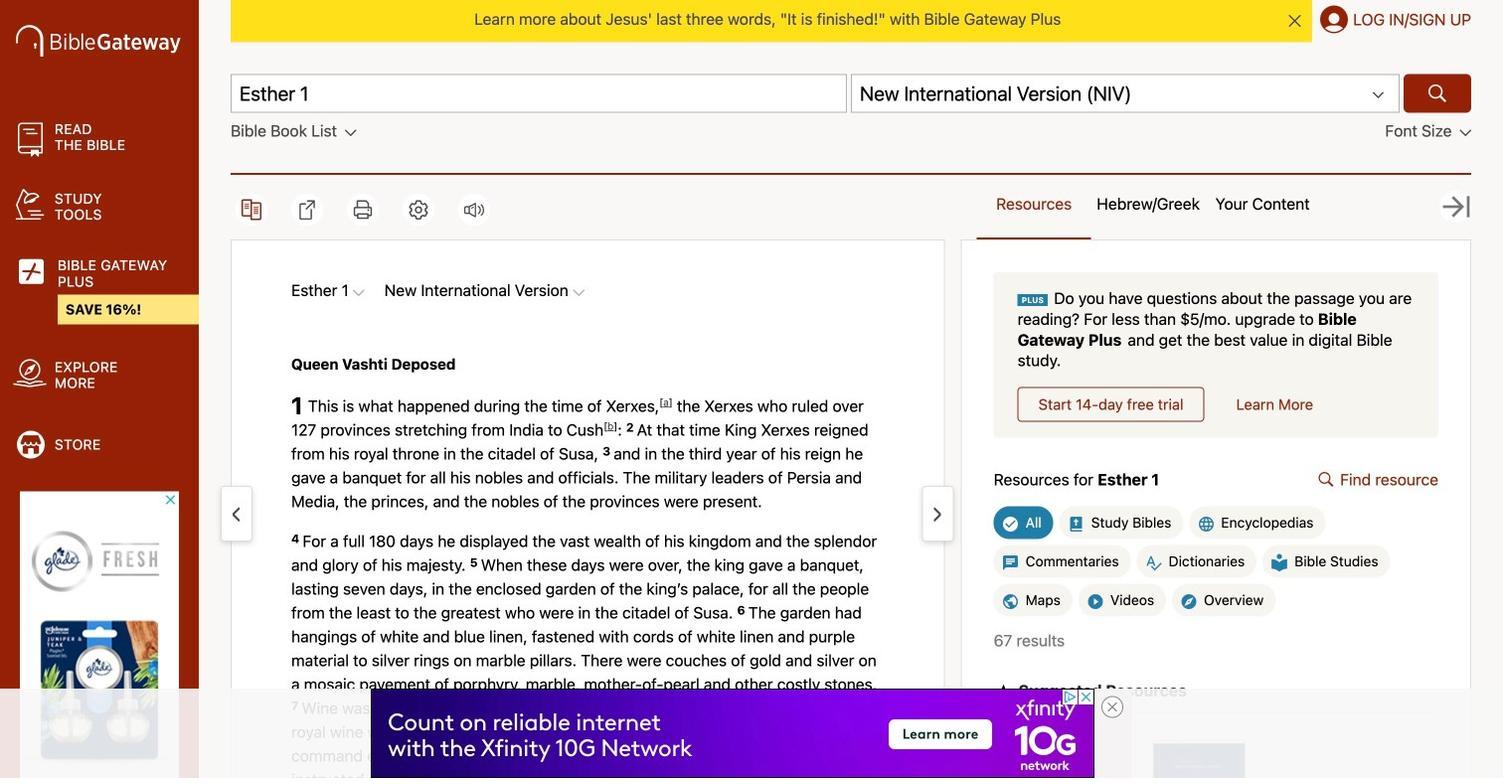 Task type: describe. For each thing, give the bounding box(es) containing it.
listen to esther 1 image
[[464, 202, 484, 218]]

close sidebar image
[[1441, 191, 1472, 223]]

search image
[[1426, 81, 1450, 105]]

1 horizontal spatial advertisement element
[[371, 689, 1095, 778]]



Task type: locate. For each thing, give the bounding box(es) containing it.
niv study bible notes, fully revised edition image
[[1151, 736, 1250, 778]]

niv grace and truth study bible image
[[994, 736, 1093, 778]]

nehemiah 13 image
[[233, 504, 240, 525]]

advertisement element
[[20, 492, 179, 778], [371, 689, 1095, 778]]

Quick Search text field
[[231, 74, 847, 113]]

0 horizontal spatial advertisement element
[[20, 492, 179, 778]]

None search field
[[231, 74, 1471, 113]]

esther 2 image
[[934, 504, 941, 525]]

user notice alert
[[199, 0, 1503, 42]]



Task type: vqa. For each thing, say whether or not it's contained in the screenshot.
third homepage block image from the right
no



